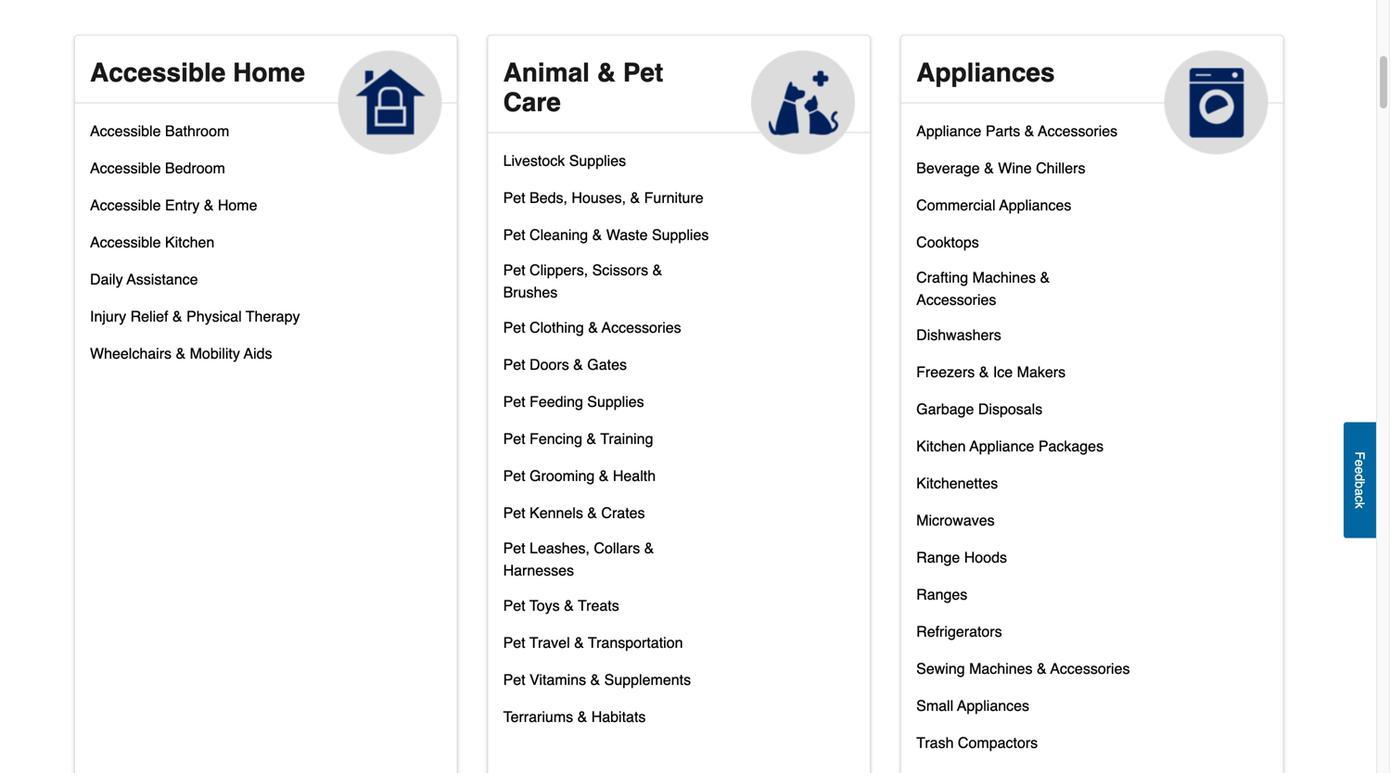 Task type: describe. For each thing, give the bounding box(es) containing it.
appliances image
[[1165, 51, 1269, 154]]

vitamins
[[530, 672, 587, 689]]

pet for pet doors & gates
[[503, 356, 526, 373]]

pet leashes, collars & harnesses link
[[503, 538, 718, 593]]

pet for pet cleaning & waste supplies
[[503, 226, 526, 244]]

kitchen appliance packages
[[917, 438, 1104, 455]]

commercial appliances link
[[917, 192, 1072, 230]]

pet for pet travel & transportation
[[503, 635, 526, 652]]

accessible for accessible bedroom
[[90, 160, 161, 177]]

home inside "accessible home" "link"
[[233, 58, 305, 88]]

range hoods link
[[917, 545, 1008, 582]]

accessible bedroom
[[90, 160, 225, 177]]

commercial appliances
[[917, 197, 1072, 214]]

b
[[1353, 482, 1368, 489]]

terrariums & habitats link
[[503, 705, 646, 742]]

& right travel
[[574, 635, 584, 652]]

relief
[[130, 308, 168, 325]]

sewing machines & accessories link
[[917, 656, 1131, 694]]

entry
[[165, 197, 200, 214]]

appliance parts & accessories
[[917, 122, 1118, 140]]

accessible for accessible entry & home
[[90, 197, 161, 214]]

clippers,
[[530, 262, 588, 279]]

sewing machines & accessories
[[917, 661, 1131, 678]]

accessible home link
[[75, 36, 457, 154]]

cooktops
[[917, 234, 980, 251]]

& inside animal & pet care
[[597, 58, 616, 88]]

microwaves link
[[917, 508, 995, 545]]

garbage disposals link
[[917, 397, 1043, 434]]

0 horizontal spatial kitchen
[[165, 234, 215, 251]]

pet beds, houses, & furniture link
[[503, 185, 704, 222]]

refrigerators link
[[917, 619, 1003, 656]]

& left the 'mobility'
[[176, 345, 186, 362]]

appliances for commercial appliances
[[1000, 197, 1072, 214]]

pet clippers, scissors & brushes link
[[503, 259, 718, 315]]

& right entry
[[204, 197, 214, 214]]

cooktops link
[[917, 230, 980, 267]]

kitchenettes link
[[917, 471, 999, 508]]

supplements
[[605, 672, 691, 689]]

ranges
[[917, 586, 968, 604]]

animal & pet care link
[[489, 36, 870, 154]]

cleaning
[[530, 226, 588, 244]]

daily assistance
[[90, 271, 198, 288]]

transportation
[[588, 635, 683, 652]]

accessible for accessible bathroom
[[90, 122, 161, 140]]

pet toys & treats link
[[503, 593, 620, 630]]

& left health
[[599, 468, 609, 485]]

& inside pet leashes, collars & harnesses
[[645, 540, 654, 557]]

& down pet travel & transportation link
[[591, 672, 601, 689]]

d
[[1353, 474, 1368, 482]]

appliances link
[[902, 36, 1284, 154]]

c
[[1353, 496, 1368, 502]]

dishwashers link
[[917, 322, 1002, 359]]

crates
[[602, 505, 645, 522]]

feeding
[[530, 393, 583, 411]]

collars
[[594, 540, 640, 557]]

accessories for appliance parts & accessories
[[1039, 122, 1118, 140]]

2 vertical spatial supplies
[[588, 393, 645, 411]]

accessible home image
[[338, 51, 442, 154]]

kitchenettes
[[917, 475, 999, 492]]

habitats
[[592, 709, 646, 726]]

crafting machines & accessories
[[917, 269, 1051, 308]]

pet feeding supplies
[[503, 393, 645, 411]]

accessible bathroom link
[[90, 118, 229, 155]]

garbage disposals
[[917, 401, 1043, 418]]

scissors
[[593, 262, 649, 279]]

pet grooming & health
[[503, 468, 656, 485]]

trash compactors link
[[917, 731, 1038, 768]]

animal & pet care
[[503, 58, 664, 117]]

grooming
[[530, 468, 595, 485]]

injury relief & physical therapy link
[[90, 304, 300, 341]]

therapy
[[246, 308, 300, 325]]

beverage
[[917, 160, 980, 177]]

& left "wine"
[[985, 160, 994, 177]]

pet inside animal & pet care
[[623, 58, 664, 88]]

pet kennels & crates link
[[503, 501, 645, 538]]

range hoods
[[917, 549, 1008, 566]]

beds,
[[530, 189, 568, 206]]

f e e d b a c k
[[1353, 452, 1368, 509]]

pet kennels & crates
[[503, 505, 645, 522]]

trash
[[917, 735, 954, 752]]

pet cleaning & waste supplies
[[503, 226, 709, 244]]

commercial
[[917, 197, 996, 214]]

& left training on the left bottom
[[587, 430, 597, 448]]

pet for pet vitamins & supplements
[[503, 672, 526, 689]]

1 e from the top
[[1353, 460, 1368, 467]]

terrariums & habitats
[[503, 709, 646, 726]]

microwaves
[[917, 512, 995, 529]]

accessories for crafting machines & accessories
[[917, 291, 997, 308]]

assistance
[[127, 271, 198, 288]]

compactors
[[958, 735, 1038, 752]]

physical
[[187, 308, 242, 325]]

accessible for accessible home
[[90, 58, 226, 88]]

crafting
[[917, 269, 969, 286]]

refrigerators
[[917, 623, 1003, 641]]

& right 'parts' at the right top of the page
[[1025, 122, 1035, 140]]

pet travel & transportation link
[[503, 630, 683, 668]]

toys
[[530, 597, 560, 615]]



Task type: locate. For each thing, give the bounding box(es) containing it.
supplies down furniture
[[652, 226, 709, 244]]

livestock supplies
[[503, 152, 626, 169]]

pet for pet leashes, collars & harnesses
[[503, 540, 526, 557]]

1 vertical spatial machines
[[970, 661, 1033, 678]]

appliance down disposals
[[970, 438, 1035, 455]]

0 vertical spatial appliance
[[917, 122, 982, 140]]

appliances for small appliances
[[958, 698, 1030, 715]]

parts
[[986, 122, 1021, 140]]

pet toys & treats
[[503, 597, 620, 615]]

& up compactors
[[1037, 661, 1047, 678]]

machines for sewing
[[970, 661, 1033, 678]]

accessible for accessible kitchen
[[90, 234, 161, 251]]

pet travel & transportation
[[503, 635, 683, 652]]

ice
[[994, 364, 1013, 381]]

pet inside pet leashes, collars & harnesses
[[503, 540, 526, 557]]

machines for crafting
[[973, 269, 1037, 286]]

pet for pet toys & treats
[[503, 597, 526, 615]]

leashes,
[[530, 540, 590, 557]]

accessible entry & home
[[90, 197, 257, 214]]

kennels
[[530, 505, 583, 522]]

0 vertical spatial home
[[233, 58, 305, 88]]

home inside accessible entry & home link
[[218, 197, 257, 214]]

& inside crafting machines & accessories
[[1041, 269, 1051, 286]]

appliances
[[917, 58, 1055, 88], [1000, 197, 1072, 214], [958, 698, 1030, 715]]

& right 'clothing'
[[588, 319, 598, 336]]

pet for pet fencing & training
[[503, 430, 526, 448]]

pet for pet beds, houses, & furniture
[[503, 189, 526, 206]]

machines inside crafting machines & accessories
[[973, 269, 1037, 286]]

injury relief & physical therapy
[[90, 308, 300, 325]]

& left crates
[[588, 505, 598, 522]]

accessories for pet clothing & accessories
[[602, 319, 682, 336]]

pet for pet clippers, scissors & brushes
[[503, 262, 526, 279]]

accessories
[[1039, 122, 1118, 140], [917, 291, 997, 308], [602, 319, 682, 336], [1051, 661, 1131, 678]]

kitchen appliance packages link
[[917, 434, 1104, 471]]

appliance up beverage
[[917, 122, 982, 140]]

pet for pet feeding supplies
[[503, 393, 526, 411]]

1 vertical spatial home
[[218, 197, 257, 214]]

chillers
[[1037, 160, 1086, 177]]

& right animal
[[597, 58, 616, 88]]

pet cleaning & waste supplies link
[[503, 222, 709, 259]]

appliance parts & accessories link
[[917, 118, 1118, 155]]

accessible
[[90, 58, 226, 88], [90, 122, 161, 140], [90, 160, 161, 177], [90, 197, 161, 214], [90, 234, 161, 251]]

appliances up 'parts' at the right top of the page
[[917, 58, 1055, 88]]

accessible bedroom link
[[90, 155, 225, 192]]

freezers & ice makers
[[917, 364, 1066, 381]]

furniture
[[645, 189, 704, 206]]

pet for pet clothing & accessories
[[503, 319, 526, 336]]

makers
[[1018, 364, 1066, 381]]

& inside pet clippers, scissors & brushes
[[653, 262, 663, 279]]

0 vertical spatial supplies
[[569, 152, 626, 169]]

appliance
[[917, 122, 982, 140], [970, 438, 1035, 455]]

packages
[[1039, 438, 1104, 455]]

supplies down gates
[[588, 393, 645, 411]]

kitchen down accessible entry & home link
[[165, 234, 215, 251]]

machines
[[973, 269, 1037, 286], [970, 661, 1033, 678]]

0 vertical spatial kitchen
[[165, 234, 215, 251]]

machines up small appliances
[[970, 661, 1033, 678]]

1 vertical spatial appliance
[[970, 438, 1035, 455]]

appliances down "wine"
[[1000, 197, 1072, 214]]

2 e from the top
[[1353, 467, 1368, 474]]

pet clippers, scissors & brushes
[[503, 262, 663, 301]]

0 vertical spatial machines
[[973, 269, 1037, 286]]

pet fencing & training
[[503, 430, 654, 448]]

wheelchairs & mobility aids link
[[90, 341, 272, 378]]

1 accessible from the top
[[90, 58, 226, 88]]

accessories for sewing machines & accessories
[[1051, 661, 1131, 678]]

5 accessible from the top
[[90, 234, 161, 251]]

pet inside pet clippers, scissors & brushes
[[503, 262, 526, 279]]

waste
[[607, 226, 648, 244]]

accessible up accessible bedroom
[[90, 122, 161, 140]]

ranges link
[[917, 582, 968, 619]]

& right scissors in the left of the page
[[653, 262, 663, 279]]

accessible kitchen
[[90, 234, 215, 251]]

appliances up compactors
[[958, 698, 1030, 715]]

trash compactors
[[917, 735, 1038, 752]]

pet vitamins & supplements link
[[503, 668, 691, 705]]

4 accessible from the top
[[90, 197, 161, 214]]

livestock
[[503, 152, 565, 169]]

accessories inside appliance parts & accessories link
[[1039, 122, 1118, 140]]

f
[[1353, 452, 1368, 460]]

freezers
[[917, 364, 975, 381]]

accessible kitchen link
[[90, 230, 215, 267]]

3 accessible from the top
[[90, 160, 161, 177]]

1 vertical spatial kitchen
[[917, 438, 966, 455]]

accessories inside sewing machines & accessories link
[[1051, 661, 1131, 678]]

crafting machines & accessories link
[[917, 267, 1132, 322]]

0 vertical spatial appliances
[[917, 58, 1055, 88]]

care
[[503, 88, 561, 117]]

& left ice
[[980, 364, 989, 381]]

sewing
[[917, 661, 966, 678]]

pet fencing & training link
[[503, 426, 654, 463]]

1 horizontal spatial kitchen
[[917, 438, 966, 455]]

a
[[1353, 489, 1368, 496]]

training
[[601, 430, 654, 448]]

& right collars in the bottom left of the page
[[645, 540, 654, 557]]

accessories inside crafting machines & accessories
[[917, 291, 997, 308]]

appliances inside 'link'
[[1000, 197, 1072, 214]]

daily
[[90, 271, 123, 288]]

travel
[[530, 635, 570, 652]]

pet for pet grooming & health
[[503, 468, 526, 485]]

treats
[[578, 597, 620, 615]]

bathroom
[[165, 122, 229, 140]]

beverage & wine chillers link
[[917, 155, 1086, 192]]

small appliances
[[917, 698, 1030, 715]]

wine
[[999, 160, 1032, 177]]

e up "b"
[[1353, 467, 1368, 474]]

& right toys
[[564, 597, 574, 615]]

e up d
[[1353, 460, 1368, 467]]

small
[[917, 698, 954, 715]]

& down commercial appliances 'link'
[[1041, 269, 1051, 286]]

e
[[1353, 460, 1368, 467], [1353, 467, 1368, 474]]

pet beds, houses, & furniture
[[503, 189, 704, 206]]

& left waste
[[593, 226, 602, 244]]

pet feeding supplies link
[[503, 389, 645, 426]]

hoods
[[965, 549, 1008, 566]]

accessible down accessible bathroom link
[[90, 160, 161, 177]]

pet doors & gates link
[[503, 352, 627, 389]]

& right doors on the top left of the page
[[574, 356, 583, 373]]

pet leashes, collars & harnesses
[[503, 540, 654, 579]]

mobility
[[190, 345, 240, 362]]

k
[[1353, 502, 1368, 509]]

small appliances link
[[917, 694, 1030, 731]]

animal & pet care image
[[752, 51, 856, 154]]

home
[[233, 58, 305, 88], [218, 197, 257, 214]]

brushes
[[503, 284, 558, 301]]

pet doors & gates
[[503, 356, 627, 373]]

aids
[[244, 345, 272, 362]]

accessible up accessible bathroom
[[90, 58, 226, 88]]

accessories inside pet clothing & accessories link
[[602, 319, 682, 336]]

2 accessible from the top
[[90, 122, 161, 140]]

accessible down the accessible bedroom link
[[90, 197, 161, 214]]

doors
[[530, 356, 569, 373]]

& right relief
[[173, 308, 182, 325]]

& down pet vitamins & supplements link
[[578, 709, 588, 726]]

pet for pet kennels & crates
[[503, 505, 526, 522]]

pet vitamins & supplements
[[503, 672, 691, 689]]

accessible up daily assistance
[[90, 234, 161, 251]]

2 vertical spatial appliances
[[958, 698, 1030, 715]]

1 vertical spatial supplies
[[652, 226, 709, 244]]

1 vertical spatial appliances
[[1000, 197, 1072, 214]]

accessible inside "link"
[[90, 58, 226, 88]]

&
[[597, 58, 616, 88], [1025, 122, 1035, 140], [985, 160, 994, 177], [631, 189, 640, 206], [204, 197, 214, 214], [593, 226, 602, 244], [653, 262, 663, 279], [1041, 269, 1051, 286], [173, 308, 182, 325], [588, 319, 598, 336], [176, 345, 186, 362], [574, 356, 583, 373], [980, 364, 989, 381], [587, 430, 597, 448], [599, 468, 609, 485], [588, 505, 598, 522], [645, 540, 654, 557], [564, 597, 574, 615], [574, 635, 584, 652], [1037, 661, 1047, 678], [591, 672, 601, 689], [578, 709, 588, 726]]

wheelchairs
[[90, 345, 172, 362]]

& right 'houses,'
[[631, 189, 640, 206]]

daily assistance link
[[90, 267, 198, 304]]

f e e d b a c k button
[[1344, 422, 1377, 538]]

machines right crafting
[[973, 269, 1037, 286]]

terrariums
[[503, 709, 574, 726]]

accessible entry & home link
[[90, 192, 257, 230]]

kitchen down 'garbage'
[[917, 438, 966, 455]]

supplies up 'houses,'
[[569, 152, 626, 169]]



Task type: vqa. For each thing, say whether or not it's contained in the screenshot.
Scissors
yes



